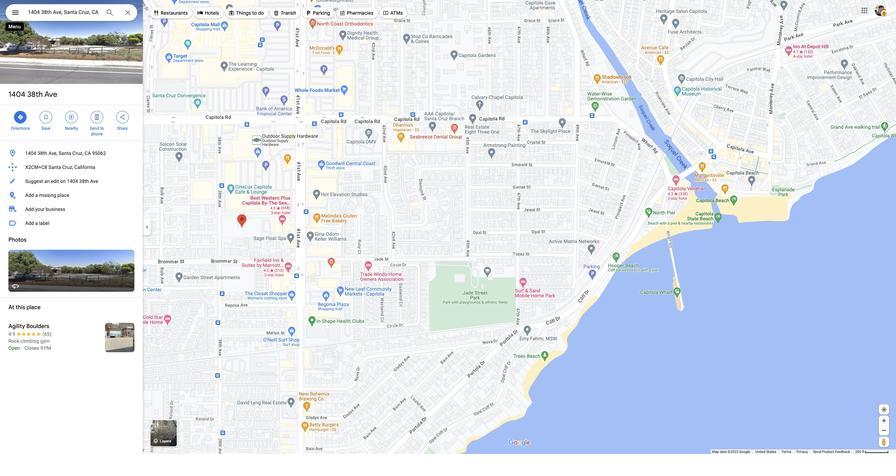 Task type: locate. For each thing, give the bounding box(es) containing it.
1404 up 
[[8, 90, 25, 99]]

product
[[822, 450, 834, 454]]

send left product
[[813, 450, 821, 454]]


[[11, 8, 20, 18]]

ca
[[85, 151, 91, 156]]

privacy button
[[797, 450, 808, 454]]

1 horizontal spatial ave
[[90, 179, 98, 184]]

1 vertical spatial add
[[25, 207, 34, 212]]

 transit
[[273, 9, 296, 17]]

1 add from the top
[[25, 193, 34, 198]]

add left your
[[25, 207, 34, 212]]

1404 for 1404 38th ave, santa cruz, ca 95062
[[25, 151, 36, 156]]

this
[[16, 304, 25, 311]]

3 add from the top
[[25, 221, 34, 226]]

0 horizontal spatial ave
[[44, 90, 57, 99]]

send product feedback
[[813, 450, 850, 454]]

1 vertical spatial cruz,
[[62, 165, 73, 170]]

business
[[46, 207, 65, 212]]

footer containing map data ©2023 google
[[712, 450, 855, 454]]

0 horizontal spatial place
[[27, 304, 41, 311]]

send
[[90, 126, 99, 131], [813, 450, 821, 454]]

santa right ave,
[[59, 151, 71, 156]]

1404 inside suggest an edit on 1404 38th ave button
[[67, 179, 78, 184]]

38th down california at left
[[79, 179, 89, 184]]

 hotels
[[197, 9, 219, 17]]

atms
[[390, 10, 403, 16]]

suggest an edit on 1404 38th ave
[[25, 179, 98, 184]]

add inside add a missing place button
[[25, 193, 34, 198]]

do
[[258, 10, 264, 16]]

2 vertical spatial add
[[25, 221, 34, 226]]

santa
[[59, 151, 71, 156], [48, 165, 61, 170]]

place down on
[[57, 193, 69, 198]]

hotels
[[205, 10, 219, 16]]

states
[[766, 450, 776, 454]]

a for label
[[35, 221, 38, 226]]

2 vertical spatial 38th
[[79, 179, 89, 184]]

to inside the ' things to do'
[[252, 10, 257, 16]]

place inside add a missing place button
[[57, 193, 69, 198]]

 atms
[[383, 9, 403, 17]]

add a label button
[[0, 216, 143, 230]]

add
[[25, 193, 34, 198], [25, 207, 34, 212], [25, 221, 34, 226]]

directions
[[11, 126, 30, 131]]

send up phone
[[90, 126, 99, 131]]

1 vertical spatial 38th
[[37, 151, 47, 156]]

santa up the 'edit'
[[48, 165, 61, 170]]

 pharmacies
[[339, 9, 373, 17]]

0 horizontal spatial send
[[90, 126, 99, 131]]

add down the suggest on the top left of page
[[25, 193, 34, 198]]

None field
[[28, 8, 100, 16]]

show street view coverage image
[[879, 437, 889, 447]]

your
[[35, 207, 45, 212]]

zoom in image
[[881, 418, 887, 424]]

1 a from the top
[[35, 193, 38, 198]]

0 vertical spatial santa
[[59, 151, 71, 156]]

2 add from the top
[[25, 207, 34, 212]]

1404 right on
[[67, 179, 78, 184]]

0 vertical spatial add
[[25, 193, 34, 198]]

place right this
[[27, 304, 41, 311]]

2 vertical spatial 1404
[[67, 179, 78, 184]]

place
[[57, 193, 69, 198], [27, 304, 41, 311]]


[[305, 9, 312, 17]]

google maps element
[[0, 0, 896, 454]]

 restaurants
[[153, 9, 188, 17]]

1 vertical spatial santa
[[48, 165, 61, 170]]

zoom out image
[[881, 428, 887, 433]]

 search field
[[6, 4, 137, 22]]

1 vertical spatial send
[[813, 450, 821, 454]]

1 horizontal spatial send
[[813, 450, 821, 454]]

to
[[252, 10, 257, 16], [100, 126, 104, 131]]


[[17, 113, 24, 121]]

add a missing place button
[[0, 188, 143, 202]]

1404 38th ave
[[8, 90, 57, 99]]

1 vertical spatial 1404
[[25, 151, 36, 156]]

0 vertical spatial a
[[35, 193, 38, 198]]

send inside send to phone
[[90, 126, 99, 131]]

4.9 stars 65 reviews image
[[8, 331, 51, 338]]

california
[[74, 165, 95, 170]]

ft
[[862, 450, 864, 454]]

a left label
[[35, 221, 38, 226]]

phone
[[91, 132, 103, 137]]

photos
[[8, 237, 27, 244]]

x2cm+c8
[[25, 165, 47, 170]]

send to phone
[[90, 126, 104, 137]]

pharmacies
[[347, 10, 373, 16]]

0 vertical spatial place
[[57, 193, 69, 198]]

cruz, down 1404 38th ave, santa cruz, ca 95062
[[62, 165, 73, 170]]

1404 up x2cm+c8 on the left top
[[25, 151, 36, 156]]

add inside add a label button
[[25, 221, 34, 226]]

to inside send to phone
[[100, 126, 104, 131]]

to up phone
[[100, 126, 104, 131]]

at this place
[[8, 304, 41, 311]]

data
[[720, 450, 727, 454]]

1404
[[8, 90, 25, 99], [25, 151, 36, 156], [67, 179, 78, 184]]

9 pm
[[40, 345, 51, 351]]

on
[[60, 179, 66, 184]]

privacy
[[797, 450, 808, 454]]

0 vertical spatial cruz,
[[72, 151, 83, 156]]

0 vertical spatial 38th
[[27, 90, 43, 99]]

a inside add a missing place button
[[35, 193, 38, 198]]

santa inside x2cm+c8 santa cruz, california button
[[48, 165, 61, 170]]

1404 inside "button"
[[25, 151, 36, 156]]

x2cm+c8 santa cruz, california
[[25, 165, 95, 170]]


[[383, 9, 389, 17]]

4.9
[[8, 331, 15, 337]]

38th
[[27, 90, 43, 99], [37, 151, 47, 156], [79, 179, 89, 184]]

collapse side panel image
[[143, 223, 151, 231]]

2 a from the top
[[35, 221, 38, 226]]

a inside add a label button
[[35, 221, 38, 226]]

united
[[755, 450, 765, 454]]

0 vertical spatial 1404
[[8, 90, 25, 99]]

1 vertical spatial to
[[100, 126, 104, 131]]

send inside button
[[813, 450, 821, 454]]

0 vertical spatial send
[[90, 126, 99, 131]]

38th inside "button"
[[37, 151, 47, 156]]

0 vertical spatial to
[[252, 10, 257, 16]]

to left do
[[252, 10, 257, 16]]

0 vertical spatial ave
[[44, 90, 57, 99]]

a left missing
[[35, 193, 38, 198]]

google
[[739, 450, 750, 454]]

a
[[35, 193, 38, 198], [35, 221, 38, 226]]


[[43, 113, 49, 121]]

200 ft button
[[855, 450, 889, 454]]

38th left ave,
[[37, 151, 47, 156]]

200 ft
[[855, 450, 864, 454]]

cruz, inside "button"
[[72, 151, 83, 156]]

1 horizontal spatial place
[[57, 193, 69, 198]]

0 horizontal spatial to
[[100, 126, 104, 131]]

ave down california at left
[[90, 179, 98, 184]]

add left label
[[25, 221, 34, 226]]

38th up 
[[27, 90, 43, 99]]

add inside add your business link
[[25, 207, 34, 212]]

footer
[[712, 450, 855, 454]]

cruz,
[[72, 151, 83, 156], [62, 165, 73, 170]]

1 horizontal spatial to
[[252, 10, 257, 16]]

ave up 
[[44, 90, 57, 99]]

ave inside button
[[90, 179, 98, 184]]

 parking
[[305, 9, 330, 17]]

add for add a label
[[25, 221, 34, 226]]

1 vertical spatial a
[[35, 221, 38, 226]]

cruz, left ca
[[72, 151, 83, 156]]

send for send to phone
[[90, 126, 99, 131]]

boulders
[[26, 323, 49, 330]]

ave
[[44, 90, 57, 99], [90, 179, 98, 184]]

1 vertical spatial ave
[[90, 179, 98, 184]]



Task type: describe. For each thing, give the bounding box(es) containing it.
terms button
[[782, 450, 791, 454]]

suggest an edit on 1404 38th ave button
[[0, 174, 143, 188]]


[[153, 9, 159, 17]]

parking
[[313, 10, 330, 16]]

send for send product feedback
[[813, 450, 821, 454]]

1404 38th ave main content
[[0, 0, 143, 454]]

open
[[8, 345, 20, 351]]

1404 38th Ave, Santa Cruz, CA 95010 field
[[6, 4, 137, 21]]

closes
[[24, 345, 39, 351]]

at
[[8, 304, 14, 311]]


[[197, 9, 203, 17]]

rock
[[8, 338, 19, 344]]

200
[[855, 450, 861, 454]]

map data ©2023 google
[[712, 450, 750, 454]]

add a label
[[25, 221, 49, 226]]

things
[[236, 10, 251, 16]]

a for missing
[[35, 193, 38, 198]]

agility
[[8, 323, 25, 330]]

send product feedback button
[[813, 450, 850, 454]]

terms
[[782, 450, 791, 454]]

an
[[44, 179, 50, 184]]

1404 38th ave, santa cruz, ca 95062
[[25, 151, 106, 156]]

suggest
[[25, 179, 43, 184]]

38th for ave
[[27, 90, 43, 99]]

climbing
[[20, 338, 39, 344]]

add for add a missing place
[[25, 193, 34, 198]]

show your location image
[[881, 407, 887, 413]]

ave,
[[48, 151, 57, 156]]


[[339, 9, 345, 17]]


[[228, 9, 235, 17]]

38th inside button
[[79, 179, 89, 184]]

add your business
[[25, 207, 65, 212]]

footer inside google maps element
[[712, 450, 855, 454]]

cruz, inside button
[[62, 165, 73, 170]]

 button
[[6, 4, 25, 22]]

x2cm+c8 santa cruz, california button
[[0, 160, 143, 174]]

gym
[[40, 338, 50, 344]]

38th for ave,
[[37, 151, 47, 156]]

layers
[[160, 439, 171, 444]]

santa inside the 1404 38th ave, santa cruz, ca 95062 "button"
[[59, 151, 71, 156]]

 things to do
[[228, 9, 264, 17]]

united states button
[[755, 450, 776, 454]]


[[94, 113, 100, 121]]


[[119, 113, 126, 121]]

1404 38th ave, santa cruz, ca 95062 button
[[0, 146, 143, 160]]

95062
[[92, 151, 106, 156]]


[[68, 113, 75, 121]]

feedback
[[835, 450, 850, 454]]

edit
[[51, 179, 59, 184]]

©2023
[[728, 450, 738, 454]]

actions for 1404 38th ave region
[[0, 105, 143, 140]]

save
[[41, 126, 50, 131]]

1404 for 1404 38th ave
[[8, 90, 25, 99]]

1 vertical spatial place
[[27, 304, 41, 311]]


[[273, 9, 279, 17]]

label
[[39, 221, 49, 226]]

none field inside 1404 38th ave, santa cruz, ca 95010 "field"
[[28, 8, 100, 16]]

transit
[[281, 10, 296, 16]]

agility boulders
[[8, 323, 49, 330]]

united states
[[755, 450, 776, 454]]

⋅
[[21, 345, 23, 351]]

(65)
[[43, 331, 51, 337]]

map
[[712, 450, 719, 454]]

add a missing place
[[25, 193, 69, 198]]

add for add your business
[[25, 207, 34, 212]]

missing
[[39, 193, 56, 198]]

share
[[117, 126, 128, 131]]

restaurants
[[161, 10, 188, 16]]

rock climbing gym open ⋅ closes 9 pm
[[8, 338, 51, 351]]

nearby
[[65, 126, 78, 131]]

add your business link
[[0, 202, 143, 216]]



Task type: vqa. For each thing, say whether or not it's contained in the screenshot.
Add A Label Button
yes



